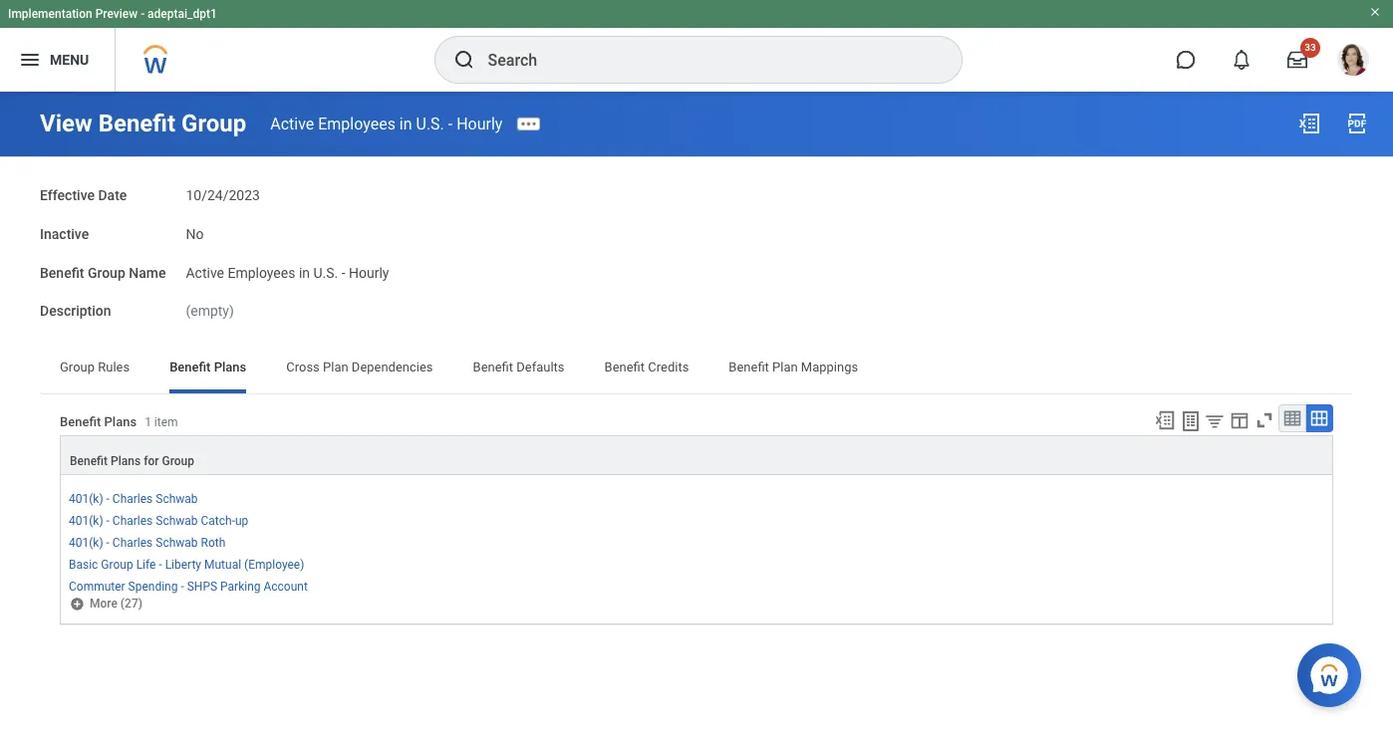 Task type: vqa. For each thing, say whether or not it's contained in the screenshot.
group inside the ITEMS SELECTED list
yes



Task type: locate. For each thing, give the bounding box(es) containing it.
tab list
[[40, 346, 1354, 394]]

plans down (empty)
[[214, 360, 247, 375]]

u.s. for active employees in u.s. - hourly link
[[416, 114, 445, 133]]

1 vertical spatial u.s.
[[314, 265, 338, 281]]

charles
[[112, 493, 153, 507], [112, 515, 153, 529], [112, 537, 153, 551]]

0 vertical spatial schwab
[[156, 493, 198, 507]]

0 vertical spatial u.s.
[[416, 114, 445, 133]]

benefit
[[98, 110, 176, 138], [40, 265, 84, 281], [170, 360, 211, 375], [473, 360, 514, 375], [605, 360, 645, 375], [729, 360, 770, 375], [60, 415, 101, 430], [70, 455, 108, 469]]

401(k)
[[69, 493, 103, 507], [69, 515, 103, 529], [69, 537, 103, 551]]

2 vertical spatial plans
[[111, 455, 141, 469]]

3 401(k) from the top
[[69, 537, 103, 551]]

- right the life
[[159, 559, 162, 573]]

group right for at the left bottom of page
[[162, 455, 194, 469]]

benefit for benefit group name
[[40, 265, 84, 281]]

plan right cross
[[323, 360, 349, 375]]

mutual
[[204, 559, 241, 573]]

- up commuter
[[106, 537, 110, 551]]

0 horizontal spatial hourly
[[349, 265, 389, 281]]

implementation preview -   adeptai_dpt1
[[8, 7, 217, 21]]

view
[[40, 110, 92, 138]]

0 vertical spatial hourly
[[457, 114, 503, 133]]

401(k) for 401(k) - charles schwab catch-up
[[69, 515, 103, 529]]

hourly up cross plan dependencies
[[349, 265, 389, 281]]

view benefit group
[[40, 110, 247, 138]]

2 vertical spatial 401(k)
[[69, 537, 103, 551]]

inbox large image
[[1288, 50, 1308, 70]]

schwab up 401(k) - charles schwab catch-up link
[[156, 493, 198, 507]]

plan
[[323, 360, 349, 375], [773, 360, 798, 375]]

benefit for benefit credits
[[605, 360, 645, 375]]

implementation
[[8, 7, 92, 21]]

benefit plans for group button
[[61, 437, 1333, 475]]

commuter spending - shps parking account link
[[69, 577, 308, 595]]

1 horizontal spatial plan
[[773, 360, 798, 375]]

u.s.
[[416, 114, 445, 133], [314, 265, 338, 281]]

(employee)
[[244, 559, 304, 573]]

schwab up basic group life - liberty mutual  (employee) link
[[156, 537, 198, 551]]

0 vertical spatial in
[[400, 114, 412, 133]]

2 plan from the left
[[773, 360, 798, 375]]

0 horizontal spatial active
[[186, 265, 224, 281]]

shps
[[187, 581, 217, 595]]

plans
[[214, 360, 247, 375], [104, 415, 137, 430], [111, 455, 141, 469]]

rules
[[98, 360, 130, 375]]

employees inside 'benefit group name' 'element'
[[228, 265, 296, 281]]

benefit left credits
[[605, 360, 645, 375]]

3 schwab from the top
[[156, 537, 198, 551]]

1 vertical spatial in
[[299, 265, 310, 281]]

2 401(k) from the top
[[69, 515, 103, 529]]

plan for benefit
[[773, 360, 798, 375]]

0 horizontal spatial employees
[[228, 265, 296, 281]]

employees for active employees in u.s. - hourly link
[[318, 114, 396, 133]]

in
[[400, 114, 412, 133], [299, 265, 310, 281]]

benefit plans
[[170, 360, 247, 375]]

2 vertical spatial charles
[[112, 537, 153, 551]]

- down 401(k) - charles schwab
[[106, 515, 110, 529]]

benefit down benefit plans 1 item
[[70, 455, 108, 469]]

group left name
[[88, 265, 125, 281]]

basic
[[69, 559, 98, 573]]

401(k) - charles schwab roth link
[[69, 533, 226, 551]]

plans left for at the left bottom of page
[[111, 455, 141, 469]]

0 vertical spatial active employees in u.s. - hourly
[[270, 114, 503, 133]]

benefit plans for group
[[70, 455, 194, 469]]

plan for cross
[[323, 360, 349, 375]]

parking
[[220, 581, 261, 595]]

benefit inside popup button
[[70, 455, 108, 469]]

plan left mappings
[[773, 360, 798, 375]]

2 charles from the top
[[112, 515, 153, 529]]

Search Workday  search field
[[488, 38, 921, 82]]

0 vertical spatial plans
[[214, 360, 247, 375]]

1 vertical spatial active employees in u.s. - hourly
[[186, 265, 389, 281]]

0 vertical spatial active
[[270, 114, 314, 133]]

benefit down (empty)
[[170, 360, 211, 375]]

- up cross plan dependencies
[[342, 265, 346, 281]]

1 vertical spatial charles
[[112, 515, 153, 529]]

1 vertical spatial 401(k)
[[69, 515, 103, 529]]

hourly
[[457, 114, 503, 133], [349, 265, 389, 281]]

active employees in u.s. - hourly for 'benefit group name' 'element'
[[186, 265, 389, 281]]

export to excel image
[[1155, 410, 1176, 432]]

click to view/edit grid preferences image
[[1229, 410, 1251, 432]]

date
[[98, 187, 127, 203]]

roth
[[201, 537, 226, 551]]

10/24/2023
[[186, 187, 260, 203]]

1 vertical spatial hourly
[[349, 265, 389, 281]]

1
[[145, 416, 151, 430]]

- right preview
[[141, 7, 145, 21]]

401(k) - charles schwab catch-up
[[69, 515, 249, 529]]

tab list containing group rules
[[40, 346, 1354, 394]]

- down benefit plans for group
[[106, 493, 110, 507]]

group
[[181, 110, 247, 138], [88, 265, 125, 281], [60, 360, 95, 375], [162, 455, 194, 469], [101, 559, 133, 573]]

1 vertical spatial schwab
[[156, 515, 198, 529]]

notifications large image
[[1232, 50, 1252, 70]]

spending
[[128, 581, 178, 595]]

1 horizontal spatial in
[[400, 114, 412, 133]]

active for active employees in u.s. - hourly link
[[270, 114, 314, 133]]

employees
[[318, 114, 396, 133], [228, 265, 296, 281]]

u.s. inside 'benefit group name' 'element'
[[314, 265, 338, 281]]

fullscreen image
[[1254, 410, 1276, 432]]

plans inside popup button
[[111, 455, 141, 469]]

account
[[264, 581, 308, 595]]

group left the life
[[101, 559, 133, 573]]

charles inside 401(k) - charles schwab link
[[112, 493, 153, 507]]

liberty
[[165, 559, 201, 573]]

hourly inside 'benefit group name' 'element'
[[349, 265, 389, 281]]

1 horizontal spatial active
[[270, 114, 314, 133]]

1 vertical spatial plans
[[104, 415, 137, 430]]

plans left 1
[[104, 415, 137, 430]]

- inside 'benefit group name' 'element'
[[342, 265, 346, 281]]

schwab
[[156, 493, 198, 507], [156, 515, 198, 529], [156, 537, 198, 551]]

1 vertical spatial employees
[[228, 265, 296, 281]]

benefit left defaults
[[473, 360, 514, 375]]

active inside 'benefit group name' 'element'
[[186, 265, 224, 281]]

1 horizontal spatial u.s.
[[416, 114, 445, 133]]

2 vertical spatial schwab
[[156, 537, 198, 551]]

group inside popup button
[[162, 455, 194, 469]]

group left rules
[[60, 360, 95, 375]]

in for 'benefit group name' 'element'
[[299, 265, 310, 281]]

charles inside 401(k) - charles schwab catch-up link
[[112, 515, 153, 529]]

1 horizontal spatial employees
[[318, 114, 396, 133]]

view printable version (pdf) image
[[1346, 112, 1370, 136]]

schwab for roth
[[156, 537, 198, 551]]

charles up the life
[[112, 537, 153, 551]]

401(k) for 401(k) - charles schwab roth
[[69, 537, 103, 551]]

0 vertical spatial employees
[[318, 114, 396, 133]]

table image
[[1283, 409, 1303, 429]]

effective date
[[40, 187, 127, 203]]

hourly down search image
[[457, 114, 503, 133]]

schwab up 401(k) - charles schwab roth link
[[156, 515, 198, 529]]

active employees in u.s. - hourly
[[270, 114, 503, 133], [186, 265, 389, 281]]

charles down 401(k) - charles schwab
[[112, 515, 153, 529]]

group inside items selected list
[[101, 559, 133, 573]]

1 charles from the top
[[112, 493, 153, 507]]

group up the effective date element
[[181, 110, 247, 138]]

3 charles from the top
[[112, 537, 153, 551]]

1 horizontal spatial hourly
[[457, 114, 503, 133]]

benefit for benefit plans
[[170, 360, 211, 375]]

effective
[[40, 187, 95, 203]]

charles inside 401(k) - charles schwab roth link
[[112, 537, 153, 551]]

adeptai_dpt1
[[148, 7, 217, 21]]

401(k) - charles schwab catch-up link
[[69, 511, 249, 529]]

1 vertical spatial active
[[186, 265, 224, 281]]

toolbar
[[1146, 405, 1334, 436]]

0 horizontal spatial u.s.
[[314, 265, 338, 281]]

active
[[270, 114, 314, 133], [186, 265, 224, 281]]

1 401(k) from the top
[[69, 493, 103, 507]]

charles up 401(k) - charles schwab catch-up link
[[112, 493, 153, 507]]

benefit right credits
[[729, 360, 770, 375]]

cross
[[286, 360, 320, 375]]

u.s. for 'benefit group name' 'element'
[[314, 265, 338, 281]]

-
[[141, 7, 145, 21], [448, 114, 453, 133], [342, 265, 346, 281], [106, 493, 110, 507], [106, 515, 110, 529], [106, 537, 110, 551], [159, 559, 162, 573], [181, 581, 184, 595]]

2 schwab from the top
[[156, 515, 198, 529]]

0 horizontal spatial in
[[299, 265, 310, 281]]

0 vertical spatial 401(k)
[[69, 493, 103, 507]]

33 button
[[1276, 38, 1321, 82]]

in inside 'benefit group name' 'element'
[[299, 265, 310, 281]]

1 plan from the left
[[323, 360, 349, 375]]

0 vertical spatial charles
[[112, 493, 153, 507]]

benefit for benefit defaults
[[473, 360, 514, 375]]

0 horizontal spatial plan
[[323, 360, 349, 375]]

more (27)
[[90, 597, 143, 611]]

benefit down inactive
[[40, 265, 84, 281]]



Task type: describe. For each thing, give the bounding box(es) containing it.
benefit for benefit plan mappings
[[729, 360, 770, 375]]

description
[[40, 303, 111, 319]]

benefit plans 1 item
[[60, 415, 178, 430]]

benefit defaults
[[473, 360, 565, 375]]

defaults
[[517, 360, 565, 375]]

charles for catch-
[[112, 515, 153, 529]]

- down search image
[[448, 114, 453, 133]]

expand table image
[[1310, 409, 1330, 429]]

benefit group name
[[40, 265, 166, 281]]

33
[[1305, 42, 1317, 53]]

benefit down group rules
[[60, 415, 101, 430]]

401(k) for 401(k) - charles schwab
[[69, 493, 103, 507]]

benefit plans for group row
[[60, 436, 1334, 476]]

active employees in u.s. - hourly for active employees in u.s. - hourly link
[[270, 114, 503, 133]]

justify image
[[18, 48, 42, 72]]

1 schwab from the top
[[156, 493, 198, 507]]

basic group life - liberty mutual  (employee)
[[69, 559, 304, 573]]

commuter
[[69, 581, 125, 595]]

up
[[235, 515, 249, 529]]

(empty)
[[186, 303, 234, 319]]

preview
[[95, 7, 138, 21]]

more (27) button
[[69, 596, 145, 613]]

effective date element
[[186, 175, 260, 205]]

plans for benefit plans
[[214, 360, 247, 375]]

hourly for active employees in u.s. - hourly link
[[457, 114, 503, 133]]

inactive
[[40, 226, 89, 242]]

active for 'benefit group name' 'element'
[[186, 265, 224, 281]]

benefit group name element
[[186, 253, 389, 282]]

benefit credits
[[605, 360, 689, 375]]

(27)
[[121, 597, 143, 611]]

toolbar inside view benefit group main content
[[1146, 405, 1334, 436]]

- left shps
[[181, 581, 184, 595]]

cross plan dependencies
[[286, 360, 433, 375]]

mappings
[[801, 360, 859, 375]]

schwab for catch-
[[156, 515, 198, 529]]

tab list inside view benefit group main content
[[40, 346, 1354, 394]]

catch-
[[201, 515, 235, 529]]

menu button
[[0, 28, 115, 92]]

menu banner
[[0, 0, 1394, 92]]

menu
[[50, 51, 89, 67]]

items selected list
[[69, 489, 340, 596]]

credits
[[648, 360, 689, 375]]

- inside menu banner
[[141, 7, 145, 21]]

active employees in u.s. - hourly link
[[270, 114, 503, 133]]

item
[[154, 416, 178, 430]]

commuter spending - shps parking account
[[69, 581, 308, 595]]

employees for 'benefit group name' 'element'
[[228, 265, 296, 281]]

profile logan mcneil image
[[1338, 44, 1370, 80]]

basic group life - liberty mutual  (employee) link
[[69, 555, 304, 573]]

for
[[144, 455, 159, 469]]

in for active employees in u.s. - hourly link
[[400, 114, 412, 133]]

export to worksheets image
[[1179, 410, 1203, 434]]

group rules
[[60, 360, 130, 375]]

401(k) - charles schwab link
[[69, 489, 198, 507]]

more
[[90, 597, 118, 611]]

no
[[186, 226, 204, 242]]

export to excel image
[[1298, 112, 1322, 136]]

plans for benefit plans 1 item
[[104, 415, 137, 430]]

401(k) - charles schwab roth
[[69, 537, 226, 551]]

plans for benefit plans for group
[[111, 455, 141, 469]]

benefit right view
[[98, 110, 176, 138]]

dependencies
[[352, 360, 433, 375]]

benefit plan mappings
[[729, 360, 859, 375]]

search image
[[452, 48, 476, 72]]

hourly for 'benefit group name' 'element'
[[349, 265, 389, 281]]

select to filter grid data image
[[1204, 411, 1226, 432]]

401(k) - charles schwab
[[69, 493, 198, 507]]

name
[[129, 265, 166, 281]]

charles for roth
[[112, 537, 153, 551]]

inactive element
[[186, 214, 204, 244]]

benefit for benefit plans for group
[[70, 455, 108, 469]]

close environment banner image
[[1370, 6, 1382, 18]]

view benefit group main content
[[0, 92, 1394, 698]]

life
[[136, 559, 156, 573]]



